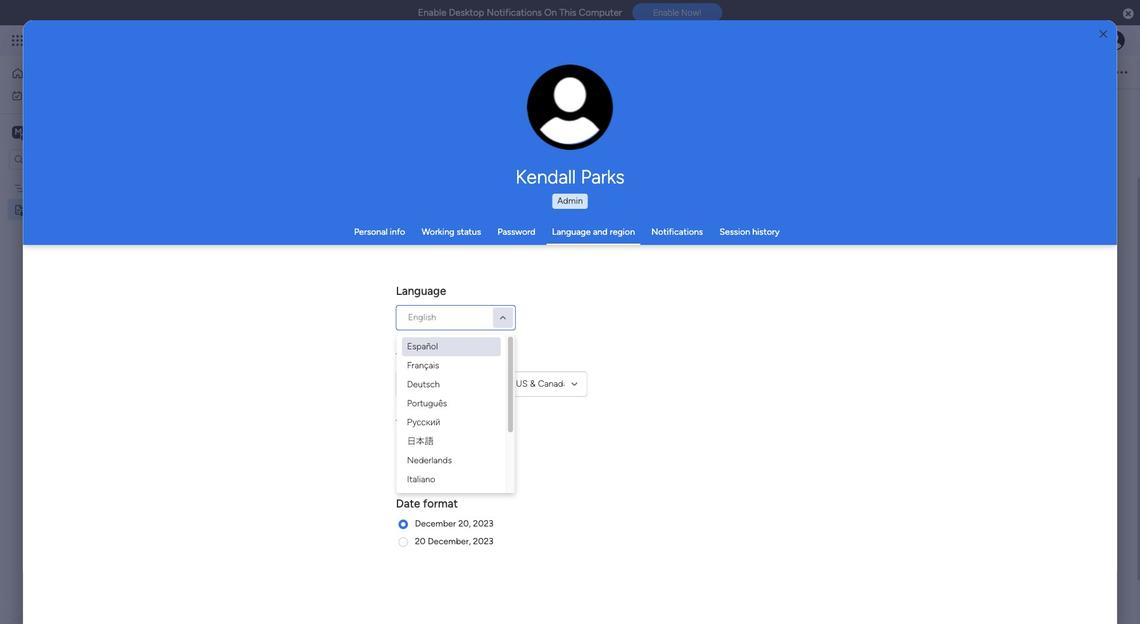 Task type: vqa. For each thing, say whether or not it's contained in the screenshot.
20 DECEMBER, 2023
yes



Task type: locate. For each thing, give the bounding box(es) containing it.
parks
[[581, 166, 625, 189]]

option
[[0, 177, 161, 179]]

2 vertical spatial finish
[[479, 414, 504, 426]]

notifications right region
[[652, 227, 703, 237]]

0 horizontal spatial enable
[[418, 7, 447, 18]]

date format
[[396, 497, 458, 511]]

main
[[29, 126, 51, 138]]

deutsch
[[407, 379, 440, 390]]

1 horizontal spatial language
[[552, 227, 591, 237]]

time up create
[[492, 379, 511, 389]]

priorities
[[463, 280, 514, 295]]

0 horizontal spatial language
[[396, 284, 446, 298]]

enable left desktop
[[418, 7, 447, 18]]

the
[[536, 280, 555, 295]]

12 hours button
[[415, 438, 496, 452]]

1 horizontal spatial notifications
[[652, 227, 703, 237]]

finish down create
[[479, 414, 504, 426]]

notifications left on
[[487, 7, 542, 18]]

enable for enable now!
[[653, 8, 679, 18]]

create
[[479, 394, 508, 406]]

desktop
[[449, 7, 484, 18]]

2 2023 from the top
[[473, 536, 494, 547]]

12
[[415, 439, 424, 451]]

1 horizontal spatial enable
[[653, 8, 679, 18]]

format up 12 hours at left
[[424, 417, 459, 431]]

now!
[[682, 8, 701, 18]]

style button
[[533, 61, 564, 83]]

0 vertical spatial notifications
[[487, 7, 542, 18]]

format
[[424, 417, 459, 431], [423, 497, 458, 511]]

list box
[[0, 175, 161, 391]]

hours up "nederlands"
[[427, 439, 452, 451]]

workspace image
[[12, 125, 25, 139]]

2023
[[473, 519, 494, 529], [473, 536, 494, 547]]

3 finish from the top
[[479, 414, 504, 426]]

italiano
[[407, 474, 435, 485]]

hours right "24"
[[429, 459, 454, 470]]

week
[[558, 280, 589, 295]]

this
[[559, 7, 577, 18]]

language for language
[[396, 284, 446, 298]]

20 december, 2023
[[415, 536, 494, 547]]

december,
[[428, 536, 471, 547]]

0 vertical spatial format
[[424, 417, 459, 431]]

1 vertical spatial hours
[[429, 459, 454, 470]]

enable
[[418, 7, 447, 18], [653, 8, 679, 18]]

1 finish from the top
[[479, 239, 504, 251]]

language up notes
[[552, 227, 591, 237]]

0 vertical spatial language
[[552, 227, 591, 237]]

plan
[[72, 183, 88, 193]]

1 vertical spatial notifications
[[652, 227, 703, 237]]

2 finish from the top
[[479, 304, 504, 316]]

main workspace
[[29, 126, 104, 138]]

time up 日本語
[[396, 417, 421, 431]]

1 vertical spatial finish
[[479, 304, 504, 316]]

language and region link
[[552, 227, 635, 237]]

finish down "today"
[[479, 239, 504, 251]]

2023 for december 20, 2023
[[473, 519, 494, 529]]

list box containing marketing plan
[[0, 175, 161, 391]]

notes
[[30, 204, 54, 215]]

1 2023 from the top
[[473, 519, 494, 529]]

1 vertical spatial format
[[423, 497, 458, 511]]

report
[[506, 414, 534, 426]]

picture
[[558, 125, 583, 135]]

workspace selection element
[[12, 124, 106, 141]]

2023 right 20, on the bottom left of the page
[[473, 519, 494, 529]]

2023 for 20 december, 2023
[[473, 536, 494, 547]]

admin
[[557, 196, 583, 206]]

hours
[[427, 439, 452, 451], [429, 459, 454, 470]]

timezone
[[396, 351, 446, 365]]

december 20, 2023
[[415, 519, 494, 529]]

Search in workspace field
[[27, 152, 106, 167]]

📂
[[446, 215, 460, 230]]

0 vertical spatial finish
[[479, 239, 504, 251]]

enable inside button
[[653, 8, 679, 18]]

personal info
[[354, 227, 405, 237]]

1 horizontal spatial time
[[492, 379, 511, 389]]

1 vertical spatial 2023
[[473, 536, 494, 547]]

lottie animation image
[[0, 496, 161, 624]]

français
[[407, 360, 439, 371]]

format up december
[[423, 497, 458, 511]]

finish for finish report
[[479, 414, 504, 426]]

profile
[[574, 114, 597, 124]]

info
[[390, 227, 405, 237]]

20
[[415, 536, 426, 547]]

0 vertical spatial 2023
[[473, 519, 494, 529]]

password
[[498, 227, 536, 237]]

format for date format
[[423, 497, 458, 511]]

finish down priorities
[[479, 304, 504, 316]]

finish for finish presentations
[[479, 304, 504, 316]]

notifications link
[[652, 227, 703, 237]]

1 vertical spatial language
[[396, 284, 446, 298]]

0 vertical spatial time
[[492, 379, 511, 389]]

mention image
[[576, 66, 589, 78]]

these
[[506, 239, 532, 251]]

0 horizontal spatial time
[[396, 417, 421, 431]]

✨
[[446, 280, 460, 295]]

working
[[422, 227, 455, 237]]

kendall parks button
[[396, 166, 744, 189]]

notifications
[[487, 7, 542, 18], [652, 227, 703, 237]]

0 vertical spatial hours
[[427, 439, 452, 451]]

finish report
[[479, 414, 534, 426]]

hours for 12 hours
[[427, 439, 452, 451]]

1 vertical spatial time
[[396, 417, 421, 431]]

2023 right december, at the left bottom of the page
[[473, 536, 494, 547]]

language up english
[[396, 284, 446, 298]]

slide
[[511, 394, 532, 406]]

my
[[28, 90, 40, 100]]

dapulse close image
[[1123, 8, 1134, 20]]

pacific
[[464, 379, 490, 389]]

enable left 'now!'
[[653, 8, 679, 18]]

close image
[[1100, 29, 1107, 39]]

finish
[[479, 239, 504, 251], [479, 304, 504, 316], [479, 414, 504, 426]]

&
[[530, 379, 536, 389]]



Task type: describe. For each thing, give the bounding box(es) containing it.
history
[[753, 227, 780, 237]]

working status
[[422, 227, 481, 237]]

24
[[415, 459, 426, 470]]

24 hours button
[[415, 457, 482, 472]]

finish for finish these notes
[[479, 239, 504, 251]]

on
[[544, 7, 557, 18]]

time format
[[396, 417, 459, 431]]

enable desktop notifications on this computer
[[418, 7, 622, 18]]

nederlands
[[407, 455, 452, 466]]

workspace
[[54, 126, 104, 138]]

create slide deck
[[479, 394, 556, 406]]

marketing
[[30, 183, 69, 193]]

(us
[[513, 379, 528, 389]]

canada)
[[538, 379, 571, 389]]

0 horizontal spatial notifications
[[487, 7, 542, 18]]

style
[[538, 66, 559, 77]]

hours for 24 hours
[[429, 459, 454, 470]]

presentations
[[506, 304, 569, 316]]

date
[[396, 497, 420, 511]]

change
[[544, 114, 572, 124]]

select product image
[[11, 34, 24, 47]]

home button
[[8, 63, 136, 84]]

work
[[42, 90, 61, 100]]

working status link
[[422, 227, 481, 237]]

change profile picture
[[544, 114, 597, 135]]

format for time format
[[424, 417, 459, 431]]

deck
[[534, 394, 556, 406]]

(gmt-
[[408, 379, 434, 389]]

home
[[29, 68, 53, 79]]

upcoming
[[463, 344, 523, 360]]

for
[[517, 280, 533, 295]]

kendall parks image
[[1105, 30, 1125, 51]]

enable now! button
[[632, 3, 722, 22]]

marketing plan
[[30, 183, 88, 193]]

kendall parks
[[516, 166, 625, 189]]

december
[[415, 519, 456, 529]]

english
[[408, 312, 436, 323]]

tasks
[[526, 344, 555, 360]]

日本語
[[407, 436, 433, 447]]

language and region
[[552, 227, 635, 237]]

(gmt-08:00) pacific time (us & canada)
[[408, 379, 571, 389]]

08:00)
[[434, 379, 461, 389]]

m
[[15, 126, 22, 137]]

português
[[407, 398, 447, 409]]

20,
[[458, 519, 471, 529]]

computer
[[579, 7, 622, 18]]

language for language and region
[[552, 227, 591, 237]]

finish presentations
[[479, 304, 569, 316]]

finish these notes
[[479, 239, 560, 251]]

change profile picture button
[[527, 65, 614, 151]]

region
[[610, 227, 635, 237]]

session history link
[[720, 227, 780, 237]]

enable now!
[[653, 8, 701, 18]]

📋 upcoming tasks
[[446, 344, 555, 360]]

session history
[[720, 227, 780, 237]]

12 hours
[[415, 439, 452, 451]]

session
[[720, 227, 750, 237]]

✨ priorities for the week
[[446, 280, 589, 295]]

private board image
[[13, 204, 25, 216]]

lottie animation element
[[0, 496, 161, 624]]

my work button
[[8, 85, 136, 105]]

status
[[457, 227, 481, 237]]

24 hours
[[415, 459, 454, 470]]

enable for enable desktop notifications on this computer
[[418, 7, 447, 18]]

kendall
[[516, 166, 576, 189]]

v2 ellipsis image
[[1116, 64, 1128, 80]]

my work
[[28, 90, 61, 100]]

and
[[593, 227, 608, 237]]

русский
[[407, 417, 440, 428]]

personal
[[354, 227, 388, 237]]

personal info link
[[354, 227, 405, 237]]

password link
[[498, 227, 536, 237]]

today
[[463, 215, 498, 230]]

notes
[[534, 239, 560, 251]]

📂 today
[[446, 215, 501, 230]]



